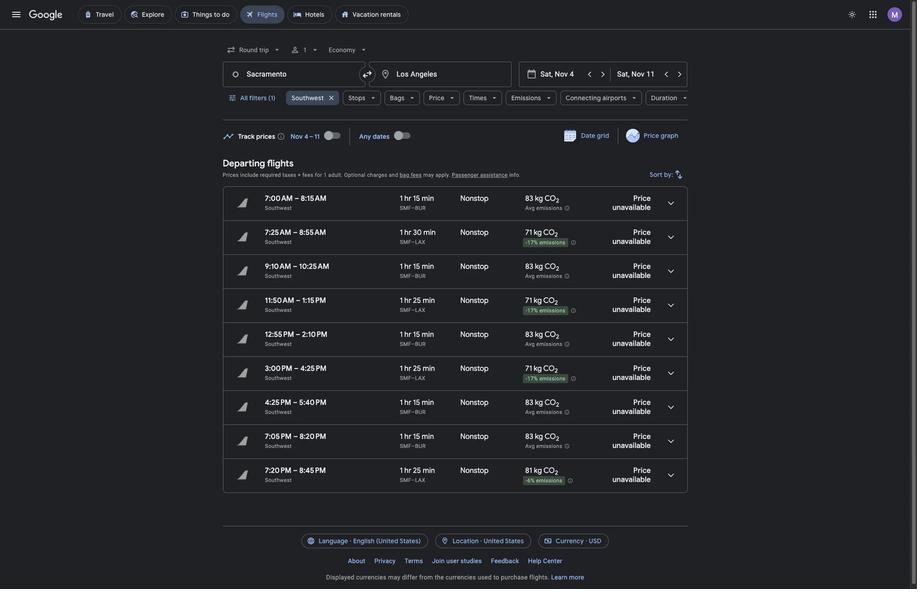 Task type: describe. For each thing, give the bounding box(es) containing it.
1 hr 25 min smf – lax for 4:25 pm
[[400, 365, 435, 382]]

nov
[[291, 132, 303, 141]]

location
[[453, 538, 479, 546]]

southwest for 7:20 pm
[[265, 478, 292, 484]]

leaves sacramento international airport at 9:10 am on saturday, november 4 and arrives at hollywood burbank airport at 10:25 am on saturday, november 4. element
[[265, 262, 329, 272]]

8:15 am
[[301, 194, 326, 203]]

83 for 10:25 am
[[525, 262, 533, 272]]

united states
[[484, 538, 524, 546]]

15 for 8:20 pm
[[413, 433, 420, 442]]

4:25 pm inside 3:00 pm – 4:25 pm southwest
[[300, 365, 327, 374]]

nonstop flight. element for 8:55 am
[[460, 228, 489, 239]]

swap origin and destination. image
[[362, 69, 373, 80]]

bur for 5:40 pm
[[415, 410, 426, 416]]

leaves sacramento international airport at 3:00 pm on saturday, november 4 and arrives at los angeles international airport at 4:25 pm on saturday, november 4. element
[[265, 365, 327, 374]]

lax for 8:45 pm
[[415, 478, 425, 484]]

8:20 pm
[[300, 433, 326, 442]]

17% for 1:15 pm
[[527, 308, 538, 314]]

71 kg co 2 for 4:25 pm
[[525, 365, 558, 375]]

co for 5:40 pm
[[545, 399, 556, 408]]

none search field containing all filters (1)
[[223, 39, 693, 120]]

language
[[319, 538, 348, 546]]

purchase
[[501, 574, 528, 582]]

lax for 4:25 pm
[[415, 375, 425, 382]]

price for 10:25 am
[[633, 262, 651, 272]]

Departure time: 3:00 PM. text field
[[265, 365, 292, 374]]

1 for 10:25 am
[[400, 262, 403, 272]]

the
[[435, 574, 444, 582]]

co for 4:25 pm
[[543, 365, 555, 374]]

about link
[[343, 554, 370, 569]]

6%
[[527, 478, 535, 485]]

nonstop for 5:40 pm
[[460, 399, 489, 408]]

8:45 pm
[[299, 467, 326, 476]]

all filters (1) button
[[223, 87, 283, 109]]

12:55 pm
[[265, 331, 294, 340]]

12:55 pm – 2:10 pm southwest
[[265, 331, 328, 348]]

join user studies link
[[428, 554, 486, 569]]

flight details. leaves sacramento international airport at 4:25 pm on saturday, november 4 and arrives at hollywood burbank airport at 5:40 pm on saturday, november 4. image
[[660, 397, 682, 419]]

1 hr 25 min smf – lax for 8:45 pm
[[400, 467, 435, 484]]

Departure time: 7:00 AM. text field
[[265, 194, 293, 203]]

any
[[359, 132, 371, 141]]

unavailable for 5:40 pm
[[612, 408, 651, 417]]

hr for 1:15 pm
[[404, 296, 411, 306]]

total duration 1 hr 25 min. element for 8:45 pm
[[400, 467, 460, 477]]

price unavailable for 1:15 pm
[[612, 296, 651, 315]]

departing
[[223, 158, 265, 169]]

price unavailable for 4:25 pm
[[612, 365, 651, 383]]

currency
[[556, 538, 584, 546]]

hr for 2:10 pm
[[404, 331, 411, 340]]

81 kg co 2
[[525, 467, 558, 477]]

4:25 pm inside 4:25 pm – 5:40 pm southwest
[[265, 399, 291, 408]]

passenger
[[452, 172, 479, 178]]

help center
[[528, 558, 562, 565]]

terms link
[[400, 554, 428, 569]]

date
[[581, 132, 595, 140]]

15 for 10:25 am
[[413, 262, 420, 272]]

from
[[419, 574, 433, 582]]

may inside "departing flights" main content
[[423, 172, 434, 178]]

dates
[[373, 132, 390, 141]]

prices
[[223, 172, 239, 178]]

include
[[240, 172, 259, 178]]

leaves sacramento international airport at 11:50 am on saturday, november 4 and arrives at los angeles international airport at 1:15 pm on saturday, november 4. element
[[265, 296, 326, 306]]

sort by:
[[650, 171, 673, 179]]

english
[[353, 538, 375, 546]]

nonstop flight. element for 10:25 am
[[460, 262, 489, 273]]

southwest for 12:55 pm
[[265, 341, 292, 348]]

avg for 8:20 pm
[[525, 444, 535, 450]]

1 for 8:45 pm
[[400, 467, 403, 476]]

departing flights
[[223, 158, 294, 169]]

track
[[238, 132, 255, 141]]

emissions button
[[506, 87, 557, 109]]

leaves sacramento international airport at 7:20 pm on saturday, november 4 and arrives at los angeles international airport at 8:45 pm on saturday, november 4. element
[[265, 467, 326, 476]]

11:50 am – 1:15 pm southwest
[[265, 296, 326, 314]]

7:05 pm
[[265, 433, 292, 442]]

83 kg co 2 for 2:10 pm
[[525, 331, 559, 341]]

change appearance image
[[841, 4, 863, 25]]

co for 8:45 pm
[[544, 467, 555, 476]]

find the best price region
[[223, 125, 688, 151]]

price unavailable for 5:40 pm
[[612, 399, 651, 417]]

departing flights main content
[[223, 125, 688, 501]]

nonstop for 10:25 am
[[460, 262, 489, 272]]

required
[[260, 172, 281, 178]]

5:40 pm
[[299, 399, 326, 408]]

all filters (1)
[[240, 94, 275, 102]]

-17% emissions for 4:25 pm
[[526, 376, 566, 382]]

flight details. leaves sacramento international airport at 12:55 pm on saturday, november 4 and arrives at hollywood burbank airport at 2:10 pm on saturday, november 4. image
[[660, 329, 682, 351]]

7:05 pm – 8:20 pm southwest
[[265, 433, 326, 450]]

1 for 8:15 am
[[400, 194, 403, 203]]

15 for 5:40 pm
[[413, 399, 420, 408]]

Departure time: 9:10 AM. text field
[[265, 262, 291, 272]]

hr for 8:45 pm
[[404, 467, 411, 476]]

co for 1:15 pm
[[543, 296, 555, 306]]

about
[[348, 558, 365, 565]]

nonstop flight. element for 8:45 pm
[[460, 467, 489, 477]]

1 for 2:10 pm
[[400, 331, 403, 340]]

feedback
[[491, 558, 519, 565]]

smf for 1:15 pm
[[400, 307, 411, 314]]

price unavailable for 10:25 am
[[612, 262, 651, 281]]

price for 8:45 pm
[[633, 467, 651, 476]]

flights
[[267, 158, 294, 169]]

stops
[[348, 94, 365, 102]]

1 for 4:25 pm
[[400, 365, 403, 374]]

kg for 8:20 pm
[[535, 433, 543, 442]]

2 currencies from the left
[[446, 574, 476, 582]]

71 kg co 2 for 8:55 am
[[525, 228, 558, 239]]

leaves sacramento international airport at 7:05 pm on saturday, november 4 and arrives at hollywood burbank airport at 8:20 pm on saturday, november 4. element
[[265, 433, 326, 442]]

price unavailable for 2:10 pm
[[612, 331, 651, 349]]

smf for 8:15 am
[[400, 205, 411, 212]]

1 hr 30 min smf – lax
[[400, 228, 436, 246]]

avg for 10:25 am
[[525, 273, 535, 280]]

1 for 8:55 am
[[400, 228, 403, 237]]

for
[[315, 172, 322, 178]]

- for 8:45 pm
[[526, 478, 527, 485]]

more
[[569, 574, 584, 582]]

30
[[413, 228, 422, 237]]

nonstop for 8:55 am
[[460, 228, 489, 237]]

studies
[[461, 558, 482, 565]]

2 for 5:40 pm
[[556, 401, 559, 409]]

2 for 10:25 am
[[556, 265, 559, 273]]

– inside 7:00 am – 8:15 am southwest
[[295, 194, 299, 203]]

total duration 1 hr 15 min. element for 8:15 am
[[400, 194, 460, 205]]

81
[[525, 467, 532, 476]]

1 for 5:40 pm
[[400, 399, 403, 408]]

unavailable for 8:20 pm
[[612, 442, 651, 451]]

1:15 pm
[[302, 296, 326, 306]]

grid
[[597, 132, 609, 140]]

airports
[[603, 94, 627, 102]]

flight details. leaves sacramento international airport at 7:20 pm on saturday, november 4 and arrives at los angeles international airport at 8:45 pm on saturday, november 4. image
[[660, 465, 682, 487]]

71 kg co 2 for 1:15 pm
[[525, 296, 558, 307]]

– inside 4:25 pm – 5:40 pm southwest
[[293, 399, 297, 408]]

nov 4 – 11
[[291, 132, 320, 141]]

price inside 'button'
[[644, 132, 659, 140]]

flight details. leaves sacramento international airport at 9:10 am on saturday, november 4 and arrives at hollywood burbank airport at 10:25 am on saturday, november 4. image
[[660, 261, 682, 282]]

hr for 10:25 am
[[404, 262, 411, 272]]

Departure time: 11:50 AM. text field
[[265, 296, 294, 306]]

Arrival time: 8:20 PM. text field
[[300, 433, 326, 442]]

Arrival time: 5:40 PM. text field
[[299, 399, 326, 408]]

apply.
[[435, 172, 450, 178]]

min for 5:40 pm
[[422, 399, 434, 408]]

min for 8:20 pm
[[422, 433, 434, 442]]

total duration 1 hr 15 min. element for 10:25 am
[[400, 262, 460, 273]]

Arrival time: 8:45 PM. text field
[[299, 467, 326, 476]]

filters
[[249, 94, 267, 102]]

flight details. leaves sacramento international airport at 7:00 am on saturday, november 4 and arrives at hollywood burbank airport at 8:15 am on saturday, november 4. image
[[660, 193, 682, 214]]

price graph button
[[620, 128, 686, 144]]

1 hr 15 min smf – bur for 2:10 pm
[[400, 331, 434, 348]]

center
[[543, 558, 562, 565]]

min for 1:15 pm
[[423, 296, 435, 306]]

displayed currencies may differ from the currencies used to purchase flights. learn more
[[326, 574, 584, 582]]

usd
[[589, 538, 602, 546]]

2 for 8:20 pm
[[556, 436, 559, 443]]

nonstop for 1:15 pm
[[460, 296, 489, 306]]

user
[[446, 558, 459, 565]]

and
[[389, 172, 398, 178]]

help
[[528, 558, 542, 565]]

join user studies
[[432, 558, 482, 565]]

- for 1:15 pm
[[526, 308, 527, 314]]

– inside 3:00 pm – 4:25 pm southwest
[[294, 365, 299, 374]]

15 for 2:10 pm
[[413, 331, 420, 340]]

charges
[[367, 172, 387, 178]]

learn more link
[[551, 574, 584, 582]]

all
[[240, 94, 248, 102]]

smf for 8:45 pm
[[400, 478, 411, 484]]

times
[[469, 94, 487, 102]]

prices
[[256, 132, 275, 141]]

1 button
[[287, 39, 323, 61]]

nonstop flight. element for 8:15 am
[[460, 194, 489, 205]]

83 for 5:40 pm
[[525, 399, 533, 408]]

help center link
[[524, 554, 567, 569]]

passenger assistance button
[[452, 172, 508, 178]]

– inside 9:10 am – 10:25 am southwest
[[293, 262, 297, 272]]

price for 2:10 pm
[[633, 331, 651, 340]]

prices include required taxes + fees for 1 adult. optional charges and bag fees may apply. passenger assistance
[[223, 172, 508, 178]]

join
[[432, 558, 445, 565]]

7:20 pm – 8:45 pm southwest
[[265, 467, 326, 484]]



Task type: locate. For each thing, give the bounding box(es) containing it.
avg for 5:40 pm
[[525, 410, 535, 416]]

7 price unavailable from the top
[[612, 399, 651, 417]]

southwest down 7:20 pm text box
[[265, 478, 292, 484]]

1 vertical spatial 4:25 pm
[[265, 399, 291, 408]]

17% for 8:55 am
[[527, 240, 538, 246]]

25 for 8:45 pm
[[413, 467, 421, 476]]

– inside the 7:05 pm – 8:20 pm southwest
[[293, 433, 298, 442]]

4 nonstop flight. element from the top
[[460, 296, 489, 307]]

used
[[478, 574, 492, 582]]

unavailable left flight details. leaves sacramento international airport at 7:05 pm on saturday, november 4 and arrives at hollywood burbank airport at 8:20 pm on saturday, november 4. image
[[612, 442, 651, 451]]

None field
[[223, 42, 285, 58], [325, 42, 372, 58], [223, 42, 285, 58], [325, 42, 372, 58]]

4 15 from the top
[[413, 399, 420, 408]]

4 unavailable from the top
[[612, 306, 651, 315]]

southwest inside popup button
[[292, 94, 324, 102]]

total duration 1 hr 30 min. element
[[400, 228, 460, 239]]

smf for 8:55 am
[[400, 239, 411, 246]]

track prices
[[238, 132, 275, 141]]

currencies down privacy link
[[356, 574, 386, 582]]

any dates
[[359, 132, 390, 141]]

3 -17% emissions from the top
[[526, 376, 566, 382]]

83 kg co 2
[[525, 194, 559, 205], [525, 262, 559, 273], [525, 331, 559, 341], [525, 399, 559, 409], [525, 433, 559, 443]]

connecting
[[566, 94, 601, 102]]

privacy
[[374, 558, 396, 565]]

price left flight details. leaves sacramento international airport at 3:00 pm on saturday, november 4 and arrives at los angeles international airport at 4:25 pm on saturday, november 4. image
[[633, 365, 651, 374]]

2 nonstop from the top
[[460, 228, 489, 237]]

nonstop flight. element for 5:40 pm
[[460, 399, 489, 409]]

2 for 8:55 am
[[555, 231, 558, 239]]

8 nonstop flight. element from the top
[[460, 433, 489, 443]]

2 71 kg co 2 from the top
[[525, 296, 558, 307]]

1 25 from the top
[[413, 296, 421, 306]]

5 unavailable from the top
[[612, 340, 651, 349]]

1 price unavailable from the top
[[612, 194, 651, 212]]

fees right bag
[[411, 172, 422, 178]]

4 83 kg co 2 from the top
[[525, 399, 559, 409]]

3 83 kg co 2 from the top
[[525, 331, 559, 341]]

9 hr from the top
[[404, 467, 411, 476]]

co inside 81 kg co 2
[[544, 467, 555, 476]]

southwest inside 9:10 am – 10:25 am southwest
[[265, 273, 292, 280]]

0 vertical spatial 71
[[525, 228, 532, 237]]

price unavailable left flight details. leaves sacramento international airport at 7:25 am on saturday, november 4 and arrives at los angeles international airport at 8:55 am on saturday, november 4. 'icon'
[[612, 228, 651, 247]]

5 nonstop flight. element from the top
[[460, 331, 489, 341]]

1 - from the top
[[526, 240, 527, 246]]

1 horizontal spatial currencies
[[446, 574, 476, 582]]

-6% emissions
[[526, 478, 562, 485]]

2 bur from the top
[[415, 273, 426, 280]]

25
[[413, 296, 421, 306], [413, 365, 421, 374], [413, 467, 421, 476]]

southwest for 7:25 am
[[265, 239, 292, 246]]

min for 8:55 am
[[423, 228, 436, 237]]

southwest for 7:00 am
[[265, 205, 292, 212]]

71 for 8:55 am
[[525, 228, 532, 237]]

3 smf from the top
[[400, 273, 411, 280]]

price unavailable left the flight details. leaves sacramento international airport at 4:25 pm on saturday, november 4 and arrives at hollywood burbank airport at 5:40 pm on saturday, november 4. icon
[[612, 399, 651, 417]]

price left flight details. leaves sacramento international airport at 7:25 am on saturday, november 4 and arrives at los angeles international airport at 8:55 am on saturday, november 4. 'icon'
[[633, 228, 651, 237]]

unavailable
[[612, 203, 651, 212], [612, 237, 651, 247], [612, 272, 651, 281], [612, 306, 651, 315], [612, 340, 651, 349], [612, 374, 651, 383], [612, 408, 651, 417], [612, 442, 651, 451], [612, 476, 651, 485]]

nonstop
[[460, 194, 489, 203], [460, 228, 489, 237], [460, 262, 489, 272], [460, 296, 489, 306], [460, 331, 489, 340], [460, 365, 489, 374], [460, 399, 489, 408], [460, 433, 489, 442], [460, 467, 489, 476]]

1 inside popup button
[[303, 46, 307, 54]]

(united
[[376, 538, 398, 546]]

6 hr from the top
[[404, 365, 411, 374]]

nonstop flight. element for 8:20 pm
[[460, 433, 489, 443]]

None search field
[[223, 39, 693, 120]]

price unavailable
[[612, 194, 651, 212], [612, 228, 651, 247], [612, 262, 651, 281], [612, 296, 651, 315], [612, 331, 651, 349], [612, 365, 651, 383], [612, 399, 651, 417], [612, 433, 651, 451], [612, 467, 651, 485]]

2 17% from the top
[[527, 308, 538, 314]]

southwest inside 3:00 pm – 4:25 pm southwest
[[265, 375, 292, 382]]

unavailable for 8:45 pm
[[612, 476, 651, 485]]

Arrival time: 1:15 PM. text field
[[302, 296, 326, 306]]

3 1 hr 25 min smf – lax from the top
[[400, 467, 435, 484]]

Return text field
[[617, 62, 659, 87]]

hr inside 1 hr 30 min smf – lax
[[404, 228, 411, 237]]

southwest down departure time: 7:25 am. text field
[[265, 239, 292, 246]]

leaves sacramento international airport at 7:25 am on saturday, november 4 and arrives at los angeles international airport at 8:55 am on saturday, november 4. element
[[265, 228, 326, 237]]

0 horizontal spatial currencies
[[356, 574, 386, 582]]

4:25 pm
[[300, 365, 327, 374], [265, 399, 291, 408]]

2 vertical spatial -17% emissions
[[526, 376, 566, 382]]

71 for 4:25 pm
[[525, 365, 532, 374]]

8 unavailable from the top
[[612, 442, 651, 451]]

25 for 4:25 pm
[[413, 365, 421, 374]]

price left flight details. leaves sacramento international airport at 7:20 pm on saturday, november 4 and arrives at los angeles international airport at 8:45 pm on saturday, november 4. image
[[633, 467, 651, 476]]

graph
[[661, 132, 679, 140]]

2 inside 81 kg co 2
[[555, 470, 558, 477]]

8 nonstop from the top
[[460, 433, 489, 442]]

bags button
[[384, 87, 420, 109]]

– inside 7:25 am – 8:55 am southwest
[[293, 228, 298, 237]]

co for 8:20 pm
[[545, 433, 556, 442]]

4 total duration 1 hr 15 min. element from the top
[[400, 399, 460, 409]]

1 hr 25 min smf – lax
[[400, 296, 435, 314], [400, 365, 435, 382], [400, 467, 435, 484]]

3 15 from the top
[[413, 331, 420, 340]]

price left the flight details. leaves sacramento international airport at 11:50 am on saturday, november 4 and arrives at los angeles international airport at 1:15 pm on saturday, november 4. icon
[[633, 296, 651, 306]]

1 currencies from the left
[[356, 574, 386, 582]]

date grid
[[581, 132, 609, 140]]

emissions
[[511, 94, 541, 102]]

price unavailable left flight details. leaves sacramento international airport at 3:00 pm on saturday, november 4 and arrives at los angeles international airport at 4:25 pm on saturday, november 4. image
[[612, 365, 651, 383]]

0 horizontal spatial 4:25 pm
[[265, 399, 291, 408]]

2 vertical spatial 1 hr 25 min smf – lax
[[400, 467, 435, 484]]

2 15 from the top
[[413, 262, 420, 272]]

unavailable left the flight details. leaves sacramento international airport at 4:25 pm on saturday, november 4 and arrives at hollywood burbank airport at 5:40 pm on saturday, november 4. icon
[[612, 408, 651, 417]]

price for 8:15 am
[[633, 194, 651, 203]]

4 nonstop from the top
[[460, 296, 489, 306]]

1 lax from the top
[[415, 239, 425, 246]]

sort by: button
[[646, 164, 688, 186]]

– inside 1 hr 30 min smf – lax
[[411, 239, 415, 246]]

1
[[303, 46, 307, 54], [324, 172, 327, 178], [400, 194, 403, 203], [400, 228, 403, 237], [400, 262, 403, 272], [400, 296, 403, 306], [400, 331, 403, 340], [400, 365, 403, 374], [400, 399, 403, 408], [400, 433, 403, 442], [400, 467, 403, 476]]

avg emissions for 8:15 am
[[525, 205, 562, 212]]

price inside popup button
[[429, 94, 444, 102]]

price left the flight details. leaves sacramento international airport at 12:55 pm on saturday, november 4 and arrives at hollywood burbank airport at 2:10 pm on saturday, november 4. image
[[633, 331, 651, 340]]

1 vertical spatial 71 kg co 2
[[525, 296, 558, 307]]

3 17% from the top
[[527, 376, 538, 382]]

4:25 pm – 5:40 pm southwest
[[265, 399, 326, 416]]

0 horizontal spatial fees
[[302, 172, 313, 178]]

None text field
[[223, 62, 365, 87]]

6 smf from the top
[[400, 375, 411, 382]]

4 bur from the top
[[415, 410, 426, 416]]

price left the flight details. leaves sacramento international airport at 4:25 pm on saturday, november 4 and arrives at hollywood burbank airport at 5:40 pm on saturday, november 4. icon
[[633, 399, 651, 408]]

hr for 8:55 am
[[404, 228, 411, 237]]

1 avg from the top
[[525, 205, 535, 212]]

southwest down 12:55 pm
[[265, 341, 292, 348]]

co for 8:15 am
[[545, 194, 556, 203]]

flight details. leaves sacramento international airport at 7:25 am on saturday, november 4 and arrives at los angeles international airport at 8:55 am on saturday, november 4. image
[[660, 227, 682, 248]]

hr for 5:40 pm
[[404, 399, 411, 408]]

price for 8:55 am
[[633, 228, 651, 237]]

nonstop for 4:25 pm
[[460, 365, 489, 374]]

3 unavailable from the top
[[612, 272, 651, 281]]

(1)
[[268, 94, 275, 102]]

2 vertical spatial 25
[[413, 467, 421, 476]]

avg
[[525, 205, 535, 212], [525, 273, 535, 280], [525, 342, 535, 348], [525, 410, 535, 416], [525, 444, 535, 450]]

1 1 hr 25 min smf – lax from the top
[[400, 296, 435, 314]]

Departure time: 7:05 PM. text field
[[265, 433, 292, 442]]

1 15 from the top
[[413, 194, 420, 203]]

8 price unavailable from the top
[[612, 433, 651, 451]]

bur for 8:15 am
[[415, 205, 426, 212]]

1 total duration 1 hr 25 min. element from the top
[[400, 296, 460, 307]]

min for 10:25 am
[[422, 262, 434, 272]]

kg
[[535, 194, 543, 203], [534, 228, 542, 237], [535, 262, 543, 272], [534, 296, 542, 306], [535, 331, 543, 340], [534, 365, 542, 374], [535, 399, 543, 408], [535, 433, 543, 442], [534, 467, 542, 476]]

2 83 kg co 2 from the top
[[525, 262, 559, 273]]

southwest for 7:05 pm
[[265, 444, 292, 450]]

kg for 2:10 pm
[[535, 331, 543, 340]]

unavailable left flight details. leaves sacramento international airport at 7:00 am on saturday, november 4 and arrives at hollywood burbank airport at 8:15 am on saturday, november 4. image
[[612, 203, 651, 212]]

1 horizontal spatial 4:25 pm
[[300, 365, 327, 374]]

southwest inside 4:25 pm – 5:40 pm southwest
[[265, 410, 292, 416]]

price left flight details. leaves sacramento international airport at 7:05 pm on saturday, november 4 and arrives at hollywood burbank airport at 8:20 pm on saturday, november 4. image
[[633, 433, 651, 442]]

Departure time: 7:20 PM. text field
[[265, 467, 291, 476]]

flight details. leaves sacramento international airport at 11:50 am on saturday, november 4 and arrives at los angeles international airport at 1:15 pm on saturday, november 4. image
[[660, 295, 682, 316]]

loading results progress bar
[[0, 29, 910, 31]]

5 hr from the top
[[404, 331, 411, 340]]

83 for 2:10 pm
[[525, 331, 533, 340]]

bag
[[400, 172, 409, 178]]

1 horizontal spatial may
[[423, 172, 434, 178]]

2 1 hr 15 min smf – bur from the top
[[400, 262, 434, 280]]

8 hr from the top
[[404, 433, 411, 442]]

3 71 from the top
[[525, 365, 532, 374]]

83 kg co 2 for 10:25 am
[[525, 262, 559, 273]]

1 hr 15 min smf – bur
[[400, 194, 434, 212], [400, 262, 434, 280], [400, 331, 434, 348], [400, 399, 434, 416], [400, 433, 434, 450]]

total duration 1 hr 15 min. element for 5:40 pm
[[400, 399, 460, 409]]

2 vertical spatial 71
[[525, 365, 532, 374]]

total duration 1 hr 25 min. element
[[400, 296, 460, 307], [400, 365, 460, 375], [400, 467, 460, 477]]

7 hr from the top
[[404, 399, 411, 408]]

3 71 kg co 2 from the top
[[525, 365, 558, 375]]

Departure time: 12:55 PM. text field
[[265, 331, 294, 340]]

sort
[[650, 171, 662, 179]]

– inside 12:55 pm – 2:10 pm southwest
[[296, 331, 300, 340]]

4 avg from the top
[[525, 410, 535, 416]]

0 vertical spatial total duration 1 hr 25 min. element
[[400, 296, 460, 307]]

5 avg emissions from the top
[[525, 444, 562, 450]]

currencies down the join user studies
[[446, 574, 476, 582]]

bags
[[390, 94, 405, 102]]

2 for 8:15 am
[[556, 197, 559, 205]]

southwest for 11:50 am
[[265, 307, 292, 314]]

0 vertical spatial 71 kg co 2
[[525, 228, 558, 239]]

7 nonstop flight. element from the top
[[460, 399, 489, 409]]

flights.
[[529, 574, 549, 582]]

7 nonstop from the top
[[460, 399, 489, 408]]

duration button
[[646, 87, 693, 109]]

2:10 pm
[[302, 331, 328, 340]]

unavailable for 10:25 am
[[612, 272, 651, 281]]

nonstop for 8:15 am
[[460, 194, 489, 203]]

1 vertical spatial may
[[388, 574, 400, 582]]

price down the sort
[[633, 194, 651, 203]]

3 avg emissions from the top
[[525, 342, 562, 348]]

bur for 8:20 pm
[[415, 444, 426, 450]]

4 smf from the top
[[400, 307, 411, 314]]

co for 8:55 am
[[543, 228, 555, 237]]

united
[[484, 538, 504, 546]]

flight details. leaves sacramento international airport at 7:05 pm on saturday, november 4 and arrives at hollywood burbank airport at 8:20 pm on saturday, november 4. image
[[660, 431, 682, 453]]

17%
[[527, 240, 538, 246], [527, 308, 538, 314], [527, 376, 538, 382]]

2 nonstop flight. element from the top
[[460, 228, 489, 239]]

9 nonstop flight. element from the top
[[460, 467, 489, 477]]

1 vertical spatial 17%
[[527, 308, 538, 314]]

nonstop for 8:45 pm
[[460, 467, 489, 476]]

Arrival time: 8:55 AM. text field
[[299, 228, 326, 237]]

– inside 7:20 pm – 8:45 pm southwest
[[293, 467, 298, 476]]

to
[[493, 574, 499, 582]]

7:20 pm
[[265, 467, 291, 476]]

southwest down 11:50 am
[[265, 307, 292, 314]]

2 vertical spatial total duration 1 hr 25 min. element
[[400, 467, 460, 477]]

kg for 5:40 pm
[[535, 399, 543, 408]]

0 vertical spatial 17%
[[527, 240, 538, 246]]

price for 4:25 pm
[[633, 365, 651, 374]]

1 nonstop from the top
[[460, 194, 489, 203]]

kg for 8:45 pm
[[534, 467, 542, 476]]

min for 4:25 pm
[[423, 365, 435, 374]]

4:25 pm up 7:05 pm
[[265, 399, 291, 408]]

unavailable for 8:55 am
[[612, 237, 651, 247]]

0 vertical spatial may
[[423, 172, 434, 178]]

southwest inside 7:00 am – 8:15 am southwest
[[265, 205, 292, 212]]

southwest down departure time: 4:25 pm. text field
[[265, 410, 292, 416]]

-
[[526, 240, 527, 246], [526, 308, 527, 314], [526, 376, 527, 382], [526, 478, 527, 485]]

fees right +
[[302, 172, 313, 178]]

17% for 4:25 pm
[[527, 376, 538, 382]]

min for 8:15 am
[[422, 194, 434, 203]]

price unavailable for 8:15 am
[[612, 194, 651, 212]]

2 83 from the top
[[525, 262, 533, 272]]

2 vertical spatial 17%
[[527, 376, 538, 382]]

avg for 8:15 am
[[525, 205, 535, 212]]

southwest for 3:00 pm
[[265, 375, 292, 382]]

stops button
[[343, 87, 381, 109]]

4 83 from the top
[[525, 399, 533, 408]]

9 nonstop from the top
[[460, 467, 489, 476]]

price right the bags popup button
[[429, 94, 444, 102]]

1 for 8:20 pm
[[400, 433, 403, 442]]

1 vertical spatial 71
[[525, 296, 532, 306]]

2 for 8:45 pm
[[555, 470, 558, 477]]

smf
[[400, 205, 411, 212], [400, 239, 411, 246], [400, 273, 411, 280], [400, 307, 411, 314], [400, 341, 411, 348], [400, 375, 411, 382], [400, 410, 411, 416], [400, 444, 411, 450], [400, 478, 411, 484]]

0 vertical spatial -17% emissions
[[526, 240, 566, 246]]

southwest down departure time: 3:00 pm. text box at bottom
[[265, 375, 292, 382]]

2 71 from the top
[[525, 296, 532, 306]]

1 unavailable from the top
[[612, 203, 651, 212]]

1 71 from the top
[[525, 228, 532, 237]]

7:25 am – 8:55 am southwest
[[265, 228, 326, 246]]

nonstop flight. element
[[460, 194, 489, 205], [460, 228, 489, 239], [460, 262, 489, 273], [460, 296, 489, 307], [460, 331, 489, 341], [460, 365, 489, 375], [460, 399, 489, 409], [460, 433, 489, 443], [460, 467, 489, 477]]

smf for 10:25 am
[[400, 273, 411, 280]]

price for 8:20 pm
[[633, 433, 651, 442]]

1 vertical spatial -17% emissions
[[526, 308, 566, 314]]

optional
[[344, 172, 366, 178]]

southwest for 9:10 am
[[265, 273, 292, 280]]

unavailable for 2:10 pm
[[612, 340, 651, 349]]

83 for 8:20 pm
[[525, 433, 533, 442]]

1 hr 15 min smf – bur for 8:20 pm
[[400, 433, 434, 450]]

displayed
[[326, 574, 354, 582]]

2 total duration 1 hr 15 min. element from the top
[[400, 262, 460, 273]]

3 total duration 1 hr 25 min. element from the top
[[400, 467, 460, 477]]

price unavailable down the sort
[[612, 194, 651, 212]]

1 1 hr 15 min smf – bur from the top
[[400, 194, 434, 212]]

southwest inside 11:50 am – 1:15 pm southwest
[[265, 307, 292, 314]]

Arrival time: 8:15 AM. text field
[[301, 194, 326, 203]]

Departure text field
[[541, 62, 582, 87]]

southwest button
[[286, 87, 339, 109]]

differ
[[402, 574, 418, 582]]

price button
[[424, 87, 460, 109]]

4 lax from the top
[[415, 478, 425, 484]]

smf for 4:25 pm
[[400, 375, 411, 382]]

3 hr from the top
[[404, 262, 411, 272]]

total duration 1 hr 15 min. element
[[400, 194, 460, 205], [400, 262, 460, 273], [400, 331, 460, 341], [400, 399, 460, 409], [400, 433, 460, 443]]

smf inside 1 hr 30 min smf – lax
[[400, 239, 411, 246]]

lax
[[415, 239, 425, 246], [415, 307, 425, 314], [415, 375, 425, 382], [415, 478, 425, 484]]

price unavailable left the flight details. leaves sacramento international airport at 12:55 pm on saturday, november 4 and arrives at hollywood burbank airport at 2:10 pm on saturday, november 4. image
[[612, 331, 651, 349]]

Arrival time: 10:25 AM. text field
[[299, 262, 329, 272]]

2 avg from the top
[[525, 273, 535, 280]]

times button
[[464, 87, 502, 109]]

southwest
[[292, 94, 324, 102], [265, 205, 292, 212], [265, 239, 292, 246], [265, 273, 292, 280], [265, 307, 292, 314], [265, 341, 292, 348], [265, 375, 292, 382], [265, 410, 292, 416], [265, 444, 292, 450], [265, 478, 292, 484]]

3 83 from the top
[[525, 331, 533, 340]]

1 total duration 1 hr 15 min. element from the top
[[400, 194, 460, 205]]

adult.
[[328, 172, 343, 178]]

1 hr 15 min smf – bur for 8:15 am
[[400, 194, 434, 212]]

may left apply.
[[423, 172, 434, 178]]

leaves sacramento international airport at 12:55 pm on saturday, november 4 and arrives at hollywood burbank airport at 2:10 pm on saturday, november 4. element
[[265, 331, 328, 340]]

price unavailable left the flight details. leaves sacramento international airport at 11:50 am on saturday, november 4 and arrives at los angeles international airport at 1:15 pm on saturday, november 4. icon
[[612, 296, 651, 315]]

Arrival time: 2:10 PM. text field
[[302, 331, 328, 340]]

min for 8:45 pm
[[423, 467, 435, 476]]

bur for 10:25 am
[[415, 273, 426, 280]]

price left the flight details. leaves sacramento international airport at 9:10 am on saturday, november 4 and arrives at hollywood burbank airport at 10:25 am on saturday, november 4. image
[[633, 262, 651, 272]]

None text field
[[369, 62, 511, 87]]

7 smf from the top
[[400, 410, 411, 416]]

1 17% from the top
[[527, 240, 538, 246]]

3:00 pm
[[265, 365, 292, 374]]

1 fees from the left
[[302, 172, 313, 178]]

1 horizontal spatial fees
[[411, 172, 422, 178]]

4 1 hr 15 min smf – bur from the top
[[400, 399, 434, 416]]

-17% emissions for 1:15 pm
[[526, 308, 566, 314]]

2 fees from the left
[[411, 172, 422, 178]]

unavailable left flight details. leaves sacramento international airport at 7:25 am on saturday, november 4 and arrives at los angeles international airport at 8:55 am on saturday, november 4. 'icon'
[[612, 237, 651, 247]]

kg for 10:25 am
[[535, 262, 543, 272]]

privacy link
[[370, 554, 400, 569]]

1 bur from the top
[[415, 205, 426, 212]]

83 kg co 2 for 5:40 pm
[[525, 399, 559, 409]]

price unavailable left flight details. leaves sacramento international airport at 7:05 pm on saturday, november 4 and arrives at hollywood burbank airport at 8:20 pm on saturday, november 4. image
[[612, 433, 651, 451]]

4 price unavailable from the top
[[612, 296, 651, 315]]

9:10 am
[[265, 262, 291, 272]]

kg inside 81 kg co 2
[[534, 467, 542, 476]]

6 unavailable from the top
[[612, 374, 651, 383]]

avg for 2:10 pm
[[525, 342, 535, 348]]

2 total duration 1 hr 25 min. element from the top
[[400, 365, 460, 375]]

7:00 am
[[265, 194, 293, 203]]

total duration 1 hr 25 min. element for 4:25 pm
[[400, 365, 460, 375]]

learn more about tracked prices image
[[277, 132, 285, 141]]

Departure time: 4:25 PM. text field
[[265, 399, 291, 408]]

2 hr from the top
[[404, 228, 411, 237]]

kg for 8:15 am
[[535, 194, 543, 203]]

1 83 kg co 2 from the top
[[525, 194, 559, 205]]

9:10 am – 10:25 am southwest
[[265, 262, 329, 280]]

5 nonstop from the top
[[460, 331, 489, 340]]

leaves sacramento international airport at 7:00 am on saturday, november 4 and arrives at hollywood burbank airport at 8:15 am on saturday, november 4. element
[[265, 194, 326, 203]]

total duration 1 hr 15 min. element for 8:20 pm
[[400, 433, 460, 443]]

unavailable left flight details. leaves sacramento international airport at 7:20 pm on saturday, november 4 and arrives at los angeles international airport at 8:45 pm on saturday, november 4. image
[[612, 476, 651, 485]]

1 nonstop flight. element from the top
[[460, 194, 489, 205]]

may left the differ
[[388, 574, 400, 582]]

flight details. leaves sacramento international airport at 3:00 pm on saturday, november 4 and arrives at los angeles international airport at 4:25 pm on saturday, november 4. image
[[660, 363, 682, 385]]

5 avg from the top
[[525, 444, 535, 450]]

learn
[[551, 574, 568, 582]]

6 nonstop from the top
[[460, 365, 489, 374]]

9 unavailable from the top
[[612, 476, 651, 485]]

0 vertical spatial 4:25 pm
[[300, 365, 327, 374]]

nonstop for 2:10 pm
[[460, 331, 489, 340]]

4 hr from the top
[[404, 296, 411, 306]]

71
[[525, 228, 532, 237], [525, 296, 532, 306], [525, 365, 532, 374]]

6 nonstop flight. element from the top
[[460, 365, 489, 375]]

1 hr 25 min smf – lax for 1:15 pm
[[400, 296, 435, 314]]

hr for 8:15 am
[[404, 194, 411, 203]]

feedback link
[[486, 554, 524, 569]]

southwest down departure time: 9:10 am. text field
[[265, 273, 292, 280]]

4 avg emissions from the top
[[525, 410, 562, 416]]

price for 5:40 pm
[[633, 399, 651, 408]]

price for 1:15 pm
[[633, 296, 651, 306]]

– inside 11:50 am – 1:15 pm southwest
[[296, 296, 300, 306]]

price graph
[[644, 132, 679, 140]]

hr
[[404, 194, 411, 203], [404, 228, 411, 237], [404, 262, 411, 272], [404, 296, 411, 306], [404, 331, 411, 340], [404, 365, 411, 374], [404, 399, 411, 408], [404, 433, 411, 442], [404, 467, 411, 476]]

Arrival time: 4:25 PM. text field
[[300, 365, 327, 374]]

unavailable left the flight details. leaves sacramento international airport at 12:55 pm on saturday, november 4 and arrives at hollywood burbank airport at 2:10 pm on saturday, november 4. image
[[612, 340, 651, 349]]

1 vertical spatial 1 hr 25 min smf – lax
[[400, 365, 435, 382]]

southwest inside the 7:05 pm – 8:20 pm southwest
[[265, 444, 292, 450]]

2 lax from the top
[[415, 307, 425, 314]]

3:00 pm – 4:25 pm southwest
[[265, 365, 327, 382]]

1 hr from the top
[[404, 194, 411, 203]]

2 unavailable from the top
[[612, 237, 651, 247]]

15 for 8:15 am
[[413, 194, 420, 203]]

0 vertical spatial 25
[[413, 296, 421, 306]]

connecting airports button
[[560, 87, 642, 109]]

southwest right (1)
[[292, 94, 324, 102]]

smf for 5:40 pm
[[400, 410, 411, 416]]

6 price unavailable from the top
[[612, 365, 651, 383]]

5 83 from the top
[[525, 433, 533, 442]]

15
[[413, 194, 420, 203], [413, 262, 420, 272], [413, 331, 420, 340], [413, 399, 420, 408], [413, 433, 420, 442]]

Departure time: 7:25 AM. text field
[[265, 228, 291, 237]]

1 vertical spatial total duration 1 hr 25 min. element
[[400, 365, 460, 375]]

2 vertical spatial 71 kg co 2
[[525, 365, 558, 375]]

10:25 am
[[299, 262, 329, 272]]

price unavailable left flight details. leaves sacramento international airport at 7:20 pm on saturday, november 4 and arrives at los angeles international airport at 8:45 pm on saturday, november 4. image
[[612, 467, 651, 485]]

taxes
[[282, 172, 296, 178]]

southwest down 7:05 pm
[[265, 444, 292, 450]]

total duration 1 hr 25 min. element for 1:15 pm
[[400, 296, 460, 307]]

1 83 from the top
[[525, 194, 533, 203]]

min inside 1 hr 30 min smf – lax
[[423, 228, 436, 237]]

25 for 1:15 pm
[[413, 296, 421, 306]]

5 83 kg co 2 from the top
[[525, 433, 559, 443]]

1 for 1:15 pm
[[400, 296, 403, 306]]

southwest down 7:00 am text box at left
[[265, 205, 292, 212]]

5 15 from the top
[[413, 433, 420, 442]]

83
[[525, 194, 533, 203], [525, 262, 533, 272], [525, 331, 533, 340], [525, 399, 533, 408], [525, 433, 533, 442]]

unavailable left the flight details. leaves sacramento international airport at 11:50 am on saturday, november 4 and arrives at los angeles international airport at 1:15 pm on saturday, november 4. icon
[[612, 306, 651, 315]]

avg emissions
[[525, 205, 562, 212], [525, 273, 562, 280], [525, 342, 562, 348], [525, 410, 562, 416], [525, 444, 562, 450]]

5 total duration 1 hr 15 min. element from the top
[[400, 433, 460, 443]]

0 vertical spatial 1 hr 25 min smf – lax
[[400, 296, 435, 314]]

5 smf from the top
[[400, 341, 411, 348]]

main menu image
[[11, 9, 22, 20]]

lax inside 1 hr 30 min smf – lax
[[415, 239, 425, 246]]

3 bur from the top
[[415, 341, 426, 348]]

price unavailable left the flight details. leaves sacramento international airport at 9:10 am on saturday, november 4 and arrives at hollywood burbank airport at 10:25 am on saturday, november 4. image
[[612, 262, 651, 281]]

southwest inside 7:20 pm – 8:45 pm southwest
[[265, 478, 292, 484]]

price unavailable for 8:20 pm
[[612, 433, 651, 451]]

price left graph
[[644, 132, 659, 140]]

hr for 8:20 pm
[[404, 433, 411, 442]]

leaves sacramento international airport at 4:25 pm on saturday, november 4 and arrives at hollywood burbank airport at 5:40 pm on saturday, november 4. element
[[265, 399, 326, 408]]

4:25 pm up "arrival time: 5:40 pm." text field
[[300, 365, 327, 374]]

1 vertical spatial 25
[[413, 365, 421, 374]]

unavailable left the flight details. leaves sacramento international airport at 9:10 am on saturday, november 4 and arrives at hollywood burbank airport at 10:25 am on saturday, november 4. image
[[612, 272, 651, 281]]

unavailable left flight details. leaves sacramento international airport at 3:00 pm on saturday, november 4 and arrives at los angeles international airport at 4:25 pm on saturday, november 4. image
[[612, 374, 651, 383]]

southwest inside 7:25 am – 8:55 am southwest
[[265, 239, 292, 246]]

0 horizontal spatial may
[[388, 574, 400, 582]]

southwest inside 12:55 pm – 2:10 pm southwest
[[265, 341, 292, 348]]

3 lax from the top
[[415, 375, 425, 382]]

smf for 2:10 pm
[[400, 341, 411, 348]]

by:
[[664, 171, 673, 179]]

9 smf from the top
[[400, 478, 411, 484]]

1 inside 1 hr 30 min smf – lax
[[400, 228, 403, 237]]



Task type: vqa. For each thing, say whether or not it's contained in the screenshot.
Price unavailable related to 8:15 AM
yes



